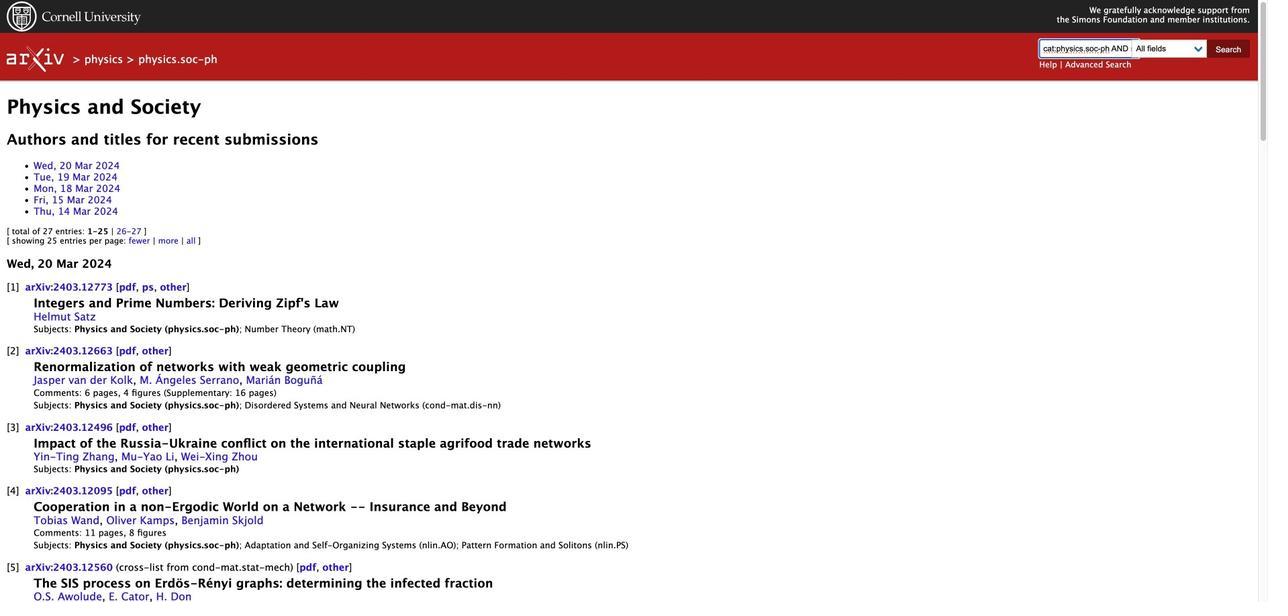 Task type: vqa. For each thing, say whether or not it's contained in the screenshot.
arxiv logo
yes



Task type: describe. For each thing, give the bounding box(es) containing it.
cornell university image
[[7, 1, 141, 31]]

Search term or terms text field
[[1040, 40, 1140, 58]]

arxiv logo image
[[7, 46, 64, 72]]



